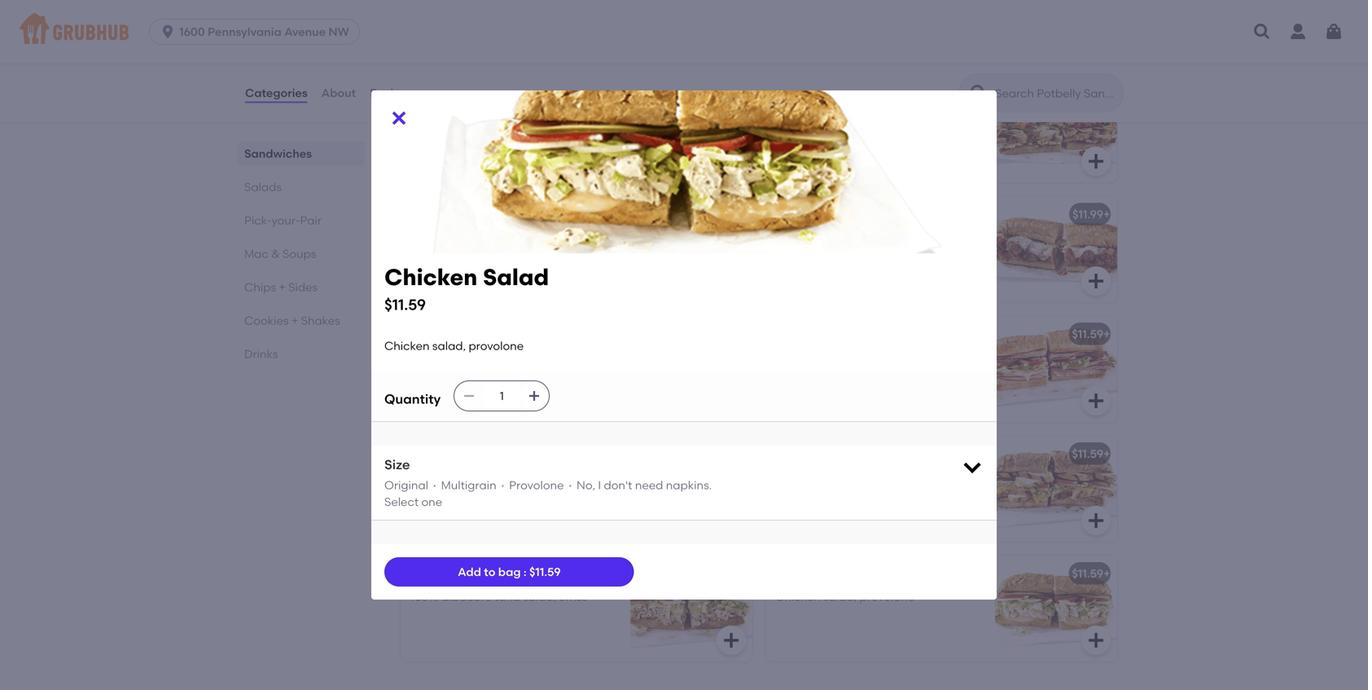 Task type: describe. For each thing, give the bounding box(es) containing it.
signature
[[776, 160, 828, 174]]

mama's meatball
[[776, 207, 873, 221]]

avocado
[[524, 247, 573, 261]]

grilled chicken image
[[996, 436, 1118, 542]]

tuna
[[411, 567, 438, 581]]

napkins.
[[666, 478, 712, 492]]

provolone inside button
[[509, 470, 565, 484]]

peppers,
[[776, 144, 824, 158]]

sauce, inside pepperoni, old-world capicola, crumbled meatball, smothered in marinara sauce, provolone, italian seasoning, mushrooms (where available)
[[465, 144, 501, 158]]

in inside homestyle beef + pork meatballs smothered in marinara sauce, provolone, italian seasoning
[[838, 247, 848, 261]]

chicken, for cheddar
[[874, 470, 920, 484]]

one
[[422, 495, 443, 509]]

red
[[917, 127, 935, 141]]

chicken inside chicken salad $11.59
[[385, 263, 478, 291]]

roasted
[[872, 127, 914, 141]]

avenue
[[284, 25, 326, 39]]

pizza
[[411, 88, 440, 101]]

svg image inside the 1600 pennsylvania avenue nw button
[[160, 24, 176, 40]]

pair
[[300, 213, 322, 227]]

applewood
[[411, 230, 474, 244]]

all- for all-natural grilled chicken, cheddar
[[776, 470, 794, 484]]

available)
[[411, 177, 466, 191]]

$11.99 for pepperoni, old-world capicola, crumbled meatball, smothered in marinara sauce, provolone, italian seasoning, mushrooms (where available)
[[708, 88, 739, 101]]

salad for chicken
[[483, 263, 549, 291]]

add to bag : $11.59
[[458, 565, 561, 579]]

cookies
[[244, 314, 289, 328]]

hearts,
[[831, 127, 869, 141]]

marinara inside pepperoni, old-world capicola, crumbled meatball, smothered in marinara sauce, provolone, italian seasoning, mushrooms (where available)
[[411, 144, 462, 158]]

don't
[[604, 478, 633, 492]]

roast
[[448, 470, 477, 484]]

grilled for cheddar
[[837, 470, 871, 484]]

salad for tuna
[[441, 567, 473, 581]]

chicken salad image
[[996, 556, 1118, 662]]

smothered inside pepperoni, old-world capicola, crumbled meatball, smothered in marinara sauce, provolone, italian seasoning, mushrooms (where available)
[[523, 127, 583, 141]]

0 horizontal spatial salad,
[[433, 339, 466, 353]]

:
[[524, 565, 527, 579]]

reviews button
[[369, 64, 416, 122]]

natural for all-natural grilled chicken, feta, artichoke hearts, roasted red peppers, cucumbers, and our signature hot pepper hummus
[[794, 111, 834, 125]]

chips + sides
[[244, 280, 318, 294]]

capicola,
[[529, 111, 580, 125]]

hot
[[831, 160, 849, 174]]

pepperoni,
[[411, 111, 470, 125]]

mac & soups
[[244, 247, 316, 261]]

meatball
[[823, 207, 873, 221]]

+ for mediterranean image at right top
[[1104, 88, 1111, 101]]

0 vertical spatial chicken salad, provolone
[[385, 339, 524, 353]]

hummus
[[895, 160, 943, 174]]

2 vertical spatial chicken
[[776, 590, 821, 604]]

mediterranean
[[776, 88, 859, 101]]

smoked
[[477, 230, 520, 244]]

turkey breast image
[[631, 316, 753, 422]]

cucumbers,
[[827, 144, 892, 158]]

nw
[[329, 25, 349, 39]]

artichoke
[[776, 127, 828, 141]]

1600
[[179, 25, 205, 39]]

tuna
[[495, 590, 521, 604]]

Input item quantity number field
[[484, 381, 520, 411]]

veggie melt image
[[996, 0, 1118, 63]]

natural for all-natural grilled chicken, cheddar
[[794, 470, 834, 484]]

all-natural grilled chicken, cheddar
[[776, 470, 970, 484]]

hand-sliced turkey breast, swiss
[[411, 350, 587, 364]]

+ for blta image
[[739, 207, 746, 221]]

$11.59 for roast beef image at bottom
[[1073, 447, 1104, 461]]

your-
[[272, 213, 300, 227]]

add
[[458, 565, 481, 579]]

and
[[895, 144, 917, 158]]

size original ∙ multigrain ∙ provolone ∙ no, i don't need napkins. select one
[[385, 457, 712, 509]]

sauce, inside homestyle beef + pork meatballs smothered in marinara sauce, provolone, italian seasoning
[[905, 247, 942, 261]]

about button
[[321, 64, 357, 122]]

turkey
[[411, 327, 447, 341]]

pick-your-pair
[[244, 213, 322, 227]]

tuna salad image
[[631, 556, 753, 662]]

$12.59
[[706, 207, 739, 221]]

angus roast beef, provolone button
[[401, 436, 753, 542]]

beef,
[[479, 470, 507, 484]]

turkey
[[481, 350, 515, 364]]

2 ∙ from the left
[[499, 478, 507, 492]]

select
[[385, 495, 419, 509]]

bacon,
[[523, 230, 562, 244]]

i
[[598, 478, 601, 492]]

+ for grilled chicken image
[[1104, 447, 1111, 461]]

chicken salad $11.59
[[385, 263, 549, 314]]

categories button
[[244, 64, 309, 122]]

drinks
[[244, 347, 278, 361]]

cookies + shakes
[[244, 314, 340, 328]]

$11.99 + for homestyle beef + pork meatballs smothered in marinara sauce, provolone, italian seasoning
[[1073, 207, 1111, 221]]

provolone, inside homestyle beef + pork meatballs smothered in marinara sauce, provolone, italian seasoning
[[776, 264, 834, 277]]

steakhouse beef image
[[631, 0, 753, 63]]

+ for "smoked ham" image
[[1104, 327, 1111, 341]]

tuna salad
[[411, 567, 473, 581]]

pick-
[[244, 213, 272, 227]]

bag
[[498, 565, 521, 579]]

$11.59 + for hand-sliced turkey breast, swiss
[[1073, 327, 1111, 341]]

sliced inside applewood smoked bacon, lettuce, tomato, fresh-sliced avocado
[[489, 247, 521, 261]]

homestyle beef + pork meatballs smothered in marinara sauce, provolone, italian seasoning
[[776, 230, 957, 277]]

about
[[322, 86, 356, 100]]

seasoning
[[874, 264, 930, 277]]

size
[[385, 457, 410, 473]]

world
[[495, 111, 526, 125]]



Task type: locate. For each thing, give the bounding box(es) containing it.
mediterranean image
[[996, 77, 1118, 183]]

1 horizontal spatial $11.99 +
[[1073, 207, 1111, 221]]

swiss for 100% albacore tuna salad, swiss
[[560, 590, 588, 604]]

provolone
[[469, 339, 524, 353], [509, 470, 565, 484], [860, 590, 915, 604]]

1 natural from the top
[[794, 111, 834, 125]]

0 horizontal spatial smothered
[[523, 127, 583, 141]]

1 horizontal spatial chicken salad, provolone
[[776, 590, 915, 604]]

swiss for hand-sliced turkey breast, swiss
[[559, 350, 587, 364]]

0 horizontal spatial provolone,
[[504, 144, 562, 158]]

1600 pennsylvania avenue nw
[[179, 25, 349, 39]]

1 horizontal spatial sliced
[[489, 247, 521, 261]]

0 vertical spatial all-
[[776, 111, 794, 125]]

3 $11.59 + from the top
[[1073, 567, 1111, 581]]

1 vertical spatial sliced
[[446, 350, 478, 364]]

italian up (where at left top
[[565, 144, 600, 158]]

chicken, inside all-natural grilled chicken, feta, artichoke hearts, roasted red peppers, cucumbers, and our signature hot pepper hummus
[[874, 111, 920, 125]]

smoked ham image
[[996, 316, 1118, 422]]

chips
[[244, 280, 276, 294]]

0 vertical spatial $11.99
[[708, 88, 739, 101]]

all-natural grilled chicken, feta, artichoke hearts, roasted red peppers, cucumbers, and our signature hot pepper hummus
[[776, 111, 948, 174]]

1 vertical spatial provolone
[[509, 470, 565, 484]]

smothered down capicola,
[[523, 127, 583, 141]]

2 vertical spatial provolone
[[860, 590, 915, 604]]

0 vertical spatial provolone,
[[504, 144, 562, 158]]

1 horizontal spatial marinara
[[851, 247, 902, 261]]

tomato,
[[411, 247, 455, 261]]

chicken salad, provolone
[[385, 339, 524, 353], [776, 590, 915, 604]]

$13.29 +
[[1070, 88, 1111, 101]]

roast beef image
[[631, 436, 753, 542]]

blta
[[411, 207, 438, 221]]

$13.29
[[1070, 88, 1104, 101]]

breast
[[450, 327, 486, 341]]

1 vertical spatial provolone,
[[776, 264, 834, 277]]

categories
[[245, 86, 308, 100]]

marinara
[[411, 144, 462, 158], [851, 247, 902, 261]]

1 grilled from the top
[[837, 111, 871, 125]]

search icon image
[[970, 83, 989, 103]]

1 vertical spatial smothered
[[776, 247, 836, 261]]

0 horizontal spatial sliced
[[446, 350, 478, 364]]

2 natural from the top
[[794, 470, 834, 484]]

grilled for feta,
[[837, 111, 871, 125]]

2 horizontal spatial ∙
[[567, 478, 574, 492]]

$11.99 +
[[708, 88, 746, 101], [1073, 207, 1111, 221]]

1 vertical spatial italian
[[836, 264, 871, 277]]

$11.99
[[708, 88, 739, 101], [1073, 207, 1104, 221]]

+ inside homestyle beef + pork meatballs smothered in marinara sauce, provolone, italian seasoning
[[865, 230, 872, 244]]

0 horizontal spatial in
[[585, 127, 595, 141]]

angus roast beef, provolone
[[411, 470, 565, 484]]

need
[[635, 478, 664, 492]]

applewood smoked bacon, lettuce, tomato, fresh-sliced avocado
[[411, 230, 606, 261]]

melt
[[443, 88, 467, 101]]

∙ left provolone
[[499, 478, 507, 492]]

chicken, left cheddar
[[874, 470, 920, 484]]

2 horizontal spatial salad,
[[824, 590, 857, 604]]

italian inside homestyle beef + pork meatballs smothered in marinara sauce, provolone, italian seasoning
[[836, 264, 871, 277]]

+
[[739, 88, 746, 101], [1104, 88, 1111, 101], [739, 207, 746, 221], [1104, 207, 1111, 221], [865, 230, 872, 244], [279, 280, 286, 294], [292, 314, 298, 328], [1104, 327, 1111, 341], [1104, 447, 1111, 461], [1104, 567, 1111, 581]]

1 horizontal spatial $11.99
[[1073, 207, 1104, 221]]

homestyle
[[776, 230, 834, 244]]

0 horizontal spatial salad
[[441, 567, 473, 581]]

marinara down pork
[[851, 247, 902, 261]]

hand-
[[411, 350, 446, 364]]

∙ left no, on the bottom
[[567, 478, 574, 492]]

salad,
[[433, 339, 466, 353], [523, 590, 557, 604], [824, 590, 857, 604]]

1600 pennsylvania avenue nw button
[[149, 19, 367, 45]]

in inside pepperoni, old-world capicola, crumbled meatball, smothered in marinara sauce, provolone, italian seasoning, mushrooms (where available)
[[585, 127, 595, 141]]

all- inside all-natural grilled chicken, feta, artichoke hearts, roasted red peppers, cucumbers, and our signature hot pepper hummus
[[776, 111, 794, 125]]

$11.59 + for 100% albacore tuna salad, swiss
[[1073, 567, 1111, 581]]

sauce,
[[465, 144, 501, 158], [905, 247, 942, 261]]

1 $11.59 + from the top
[[1073, 327, 1111, 341]]

salads
[[244, 180, 282, 194]]

0 vertical spatial in
[[585, 127, 595, 141]]

our
[[920, 144, 938, 158]]

0 vertical spatial marinara
[[411, 144, 462, 158]]

natural inside all-natural grilled chicken, feta, artichoke hearts, roasted red peppers, cucumbers, and our signature hot pepper hummus
[[794, 111, 834, 125]]

breast,
[[518, 350, 556, 364]]

1 vertical spatial sauce,
[[905, 247, 942, 261]]

1 vertical spatial chicken salad, provolone
[[776, 590, 915, 604]]

italian down the 'beef'
[[836, 264, 871, 277]]

italian
[[565, 144, 600, 158], [836, 264, 871, 277]]

crumbled
[[411, 127, 464, 141]]

0 horizontal spatial italian
[[565, 144, 600, 158]]

sliced down breast on the left top
[[446, 350, 478, 364]]

no,
[[577, 478, 596, 492]]

1 vertical spatial all-
[[776, 470, 794, 484]]

provolone
[[509, 478, 564, 492]]

2 all- from the top
[[776, 470, 794, 484]]

chicken,
[[874, 111, 920, 125], [874, 470, 920, 484]]

+ for pizza melt image
[[739, 88, 746, 101]]

1 horizontal spatial salad
[[483, 263, 549, 291]]

∙ up one
[[431, 478, 439, 492]]

main navigation navigation
[[0, 0, 1369, 64]]

0 vertical spatial salad
[[483, 263, 549, 291]]

$11.59 inside chicken salad $11.59
[[385, 296, 426, 314]]

0 vertical spatial $11.59 +
[[1073, 327, 1111, 341]]

0 horizontal spatial $11.99 +
[[708, 88, 746, 101]]

0 vertical spatial natural
[[794, 111, 834, 125]]

chicken, up the roasted
[[874, 111, 920, 125]]

albacore
[[442, 590, 492, 604]]

swiss right 'breast,'
[[559, 350, 587, 364]]

pork
[[874, 230, 899, 244]]

chicken
[[385, 263, 478, 291], [385, 339, 430, 353], [776, 590, 821, 604]]

0 horizontal spatial chicken salad, provolone
[[385, 339, 524, 353]]

2 vertical spatial $11.59 +
[[1073, 567, 1111, 581]]

grilled inside all-natural grilled chicken, feta, artichoke hearts, roasted red peppers, cucumbers, and our signature hot pepper hummus
[[837, 111, 871, 125]]

$11.99 + for pepperoni, old-world capicola, crumbled meatball, smothered in marinara sauce, provolone, italian seasoning, mushrooms (where available)
[[708, 88, 746, 101]]

mushrooms
[[473, 160, 537, 174]]

swiss right tuna
[[560, 590, 588, 604]]

1 vertical spatial chicken,
[[874, 470, 920, 484]]

sliced down smoked
[[489, 247, 521, 261]]

mac
[[244, 247, 269, 261]]

1 vertical spatial $11.59 +
[[1073, 447, 1111, 461]]

svg image
[[160, 24, 176, 40], [389, 108, 409, 128], [722, 152, 741, 171], [1087, 152, 1106, 171], [1087, 271, 1106, 291], [528, 389, 541, 403], [961, 455, 984, 478], [722, 511, 741, 530], [722, 631, 741, 650]]

1 vertical spatial natural
[[794, 470, 834, 484]]

2 grilled from the top
[[837, 470, 871, 484]]

marinara inside homestyle beef + pork meatballs smothered in marinara sauce, provolone, italian seasoning
[[851, 247, 902, 261]]

&
[[271, 247, 280, 261]]

italian inside pepperoni, old-world capicola, crumbled meatball, smothered in marinara sauce, provolone, italian seasoning, mushrooms (where available)
[[565, 144, 600, 158]]

smothered
[[523, 127, 583, 141], [776, 247, 836, 261]]

1 horizontal spatial in
[[838, 247, 848, 261]]

1 horizontal spatial smothered
[[776, 247, 836, 261]]

0 vertical spatial provolone
[[469, 339, 524, 353]]

blta image
[[631, 196, 753, 302]]

0 horizontal spatial sauce,
[[465, 144, 501, 158]]

1 vertical spatial chicken
[[385, 339, 430, 353]]

reviews
[[370, 86, 415, 100]]

1 horizontal spatial salad,
[[523, 590, 557, 604]]

sauce, down meatball,
[[465, 144, 501, 158]]

provolone, down homestyle
[[776, 264, 834, 277]]

meatball,
[[467, 127, 520, 141]]

1 all- from the top
[[776, 111, 794, 125]]

1 horizontal spatial italian
[[836, 264, 871, 277]]

pennsylvania
[[208, 25, 282, 39]]

feta,
[[922, 111, 948, 125]]

∙
[[431, 478, 439, 492], [499, 478, 507, 492], [567, 478, 574, 492]]

soups
[[283, 247, 316, 261]]

beef
[[837, 230, 862, 244]]

$11.59 for tuna salad image
[[1073, 567, 1104, 581]]

pizza melt image
[[631, 77, 753, 183]]

(where
[[540, 160, 578, 174]]

all-
[[776, 111, 794, 125], [776, 470, 794, 484]]

smothered down homestyle
[[776, 247, 836, 261]]

100%
[[411, 590, 439, 604]]

sauce, down the meatballs
[[905, 247, 942, 261]]

to
[[484, 565, 496, 579]]

0 horizontal spatial $11.99
[[708, 88, 739, 101]]

sandwiches
[[244, 147, 312, 161]]

provolone, up (where at left top
[[504, 144, 562, 158]]

original
[[385, 478, 429, 492]]

1 vertical spatial in
[[838, 247, 848, 261]]

all- for all-natural grilled chicken, feta, artichoke hearts, roasted red peppers, cucumbers, and our signature hot pepper hummus
[[776, 111, 794, 125]]

mama's meatball image
[[996, 196, 1118, 302]]

salad down applewood smoked bacon, lettuce, tomato, fresh-sliced avocado
[[483, 263, 549, 291]]

3 ∙ from the left
[[567, 478, 574, 492]]

quantity
[[385, 391, 441, 407]]

shakes
[[301, 314, 340, 328]]

sliced
[[489, 247, 521, 261], [446, 350, 478, 364]]

seasoning,
[[411, 160, 470, 174]]

provolone, inside pepperoni, old-world capicola, crumbled meatball, smothered in marinara sauce, provolone, italian seasoning, mushrooms (where available)
[[504, 144, 562, 158]]

marinara down crumbled
[[411, 144, 462, 158]]

100% albacore tuna salad, swiss
[[411, 590, 588, 604]]

2 chicken, from the top
[[874, 470, 920, 484]]

1 vertical spatial grilled
[[837, 470, 871, 484]]

1 horizontal spatial ∙
[[499, 478, 507, 492]]

multigrain
[[441, 478, 497, 492]]

1 ∙ from the left
[[431, 478, 439, 492]]

1 horizontal spatial sauce,
[[905, 247, 942, 261]]

turkey breast
[[411, 327, 486, 341]]

0 vertical spatial $11.99 +
[[708, 88, 746, 101]]

salad inside chicken salad $11.59
[[483, 263, 549, 291]]

meatballs
[[902, 230, 957, 244]]

1 vertical spatial swiss
[[560, 590, 588, 604]]

$11.59 for the turkey breast image
[[1073, 327, 1104, 341]]

grilled
[[837, 111, 871, 125], [837, 470, 871, 484]]

1 chicken, from the top
[[874, 111, 920, 125]]

1 horizontal spatial provolone,
[[776, 264, 834, 277]]

lettuce,
[[565, 230, 606, 244]]

$11.99 for homestyle beef + pork meatballs smothered in marinara sauce, provolone, italian seasoning
[[1073, 207, 1104, 221]]

+ for chicken salad image
[[1104, 567, 1111, 581]]

0 vertical spatial chicken
[[385, 263, 478, 291]]

angus
[[411, 470, 446, 484]]

0 vertical spatial grilled
[[837, 111, 871, 125]]

pepperoni, old-world capicola, crumbled meatball, smothered in marinara sauce, provolone, italian seasoning, mushrooms (where available)
[[411, 111, 600, 191]]

mama's
[[776, 207, 820, 221]]

0 vertical spatial sliced
[[489, 247, 521, 261]]

0 vertical spatial swiss
[[559, 350, 587, 364]]

1 vertical spatial marinara
[[851, 247, 902, 261]]

old-
[[473, 111, 495, 125]]

1 vertical spatial $11.99
[[1073, 207, 1104, 221]]

salad up albacore
[[441, 567, 473, 581]]

chicken, for feta,
[[874, 111, 920, 125]]

+ for mama's meatball image
[[1104, 207, 1111, 221]]

0 vertical spatial italian
[[565, 144, 600, 158]]

Search Potbelly Sandwich Works search field
[[994, 86, 1119, 101]]

smothered inside homestyle beef + pork meatballs smothered in marinara sauce, provolone, italian seasoning
[[776, 247, 836, 261]]

0 vertical spatial smothered
[[523, 127, 583, 141]]

0 horizontal spatial ∙
[[431, 478, 439, 492]]

0 vertical spatial chicken,
[[874, 111, 920, 125]]

0 horizontal spatial marinara
[[411, 144, 462, 158]]

2 $11.59 + from the top
[[1073, 447, 1111, 461]]

svg image
[[1253, 22, 1273, 42], [1325, 22, 1344, 42], [463, 389, 476, 403], [1087, 391, 1106, 411], [1087, 511, 1106, 530], [1087, 631, 1106, 650]]

0 vertical spatial sauce,
[[465, 144, 501, 158]]

1 vertical spatial salad
[[441, 567, 473, 581]]

1 vertical spatial $11.99 +
[[1073, 207, 1111, 221]]



Task type: vqa. For each thing, say whether or not it's contained in the screenshot.
japanese
no



